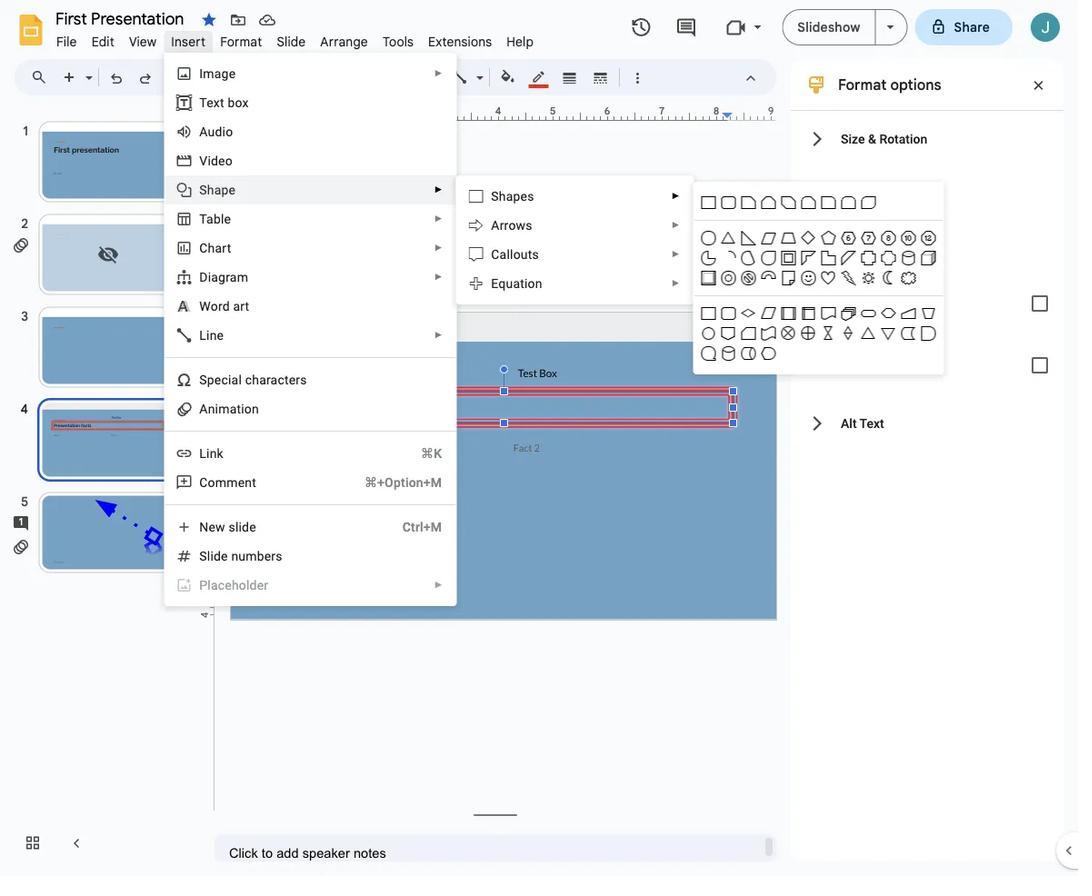 Task type: describe. For each thing, give the bounding box(es) containing it.
n ew slide
[[199, 520, 256, 535]]

► for hape
[[434, 185, 443, 195]]

a u dio
[[199, 124, 233, 139]]

dodecagon image
[[919, 228, 939, 248]]

Menus field
[[23, 65, 63, 90]]

edit
[[92, 34, 114, 50]]

extensions menu item
[[421, 31, 499, 52]]

parallelogram image
[[759, 228, 779, 248]]

t
[[199, 95, 207, 110]]

right margin image
[[723, 106, 777, 120]]

ment
[[227, 475, 256, 490]]

k
[[217, 446, 224, 461]]

border weight option
[[560, 65, 581, 90]]

flowchart: display image
[[759, 344, 779, 364]]

regular pentagon image
[[819, 228, 839, 248]]

shape s element
[[199, 182, 241, 197]]

flowchart: multidocument image
[[839, 304, 859, 324]]

slideshow
[[798, 19, 861, 35]]

flowchart: internal storage image
[[799, 304, 819, 324]]

e
[[221, 549, 228, 564]]

5 row from the top
[[699, 304, 939, 324]]

⌘k
[[421, 446, 442, 461]]

le
[[221, 211, 231, 226]]

s for hape
[[199, 182, 207, 197]]

⌘+option+m
[[365, 475, 442, 490]]

plaque image
[[879, 248, 899, 268]]

flowchart: terminator image
[[859, 304, 879, 324]]

ew
[[209, 520, 225, 535]]

flowchart: direct access storage image
[[739, 344, 759, 364]]

⌘+option+m element
[[343, 474, 442, 492]]

fitting
[[869, 238, 902, 253]]

chart h element
[[199, 241, 237, 256]]

ctrl+m element
[[381, 518, 442, 537]]

drop
[[841, 296, 868, 311]]

flowchart: preparation image
[[879, 304, 899, 324]]

format options application
[[0, 0, 1078, 877]]

1 row from the top
[[699, 193, 939, 213]]

border color: red image
[[529, 65, 550, 88]]

dio
[[215, 124, 233, 139]]

toggle reflection image
[[1022, 347, 1058, 384]]

can image
[[899, 248, 919, 268]]

w
[[199, 299, 211, 314]]

new slide n element
[[199, 520, 262, 535]]

flowchart: alternate process image
[[719, 304, 739, 324]]

4 cell from the left
[[899, 344, 919, 364]]

i mage
[[199, 66, 236, 81]]

characters
[[245, 372, 307, 387]]

hapes
[[499, 189, 534, 204]]

2 cell from the left
[[839, 344, 859, 364]]

half frame image
[[799, 248, 819, 268]]

a nimation
[[199, 401, 259, 416]]

ctrl+m
[[403, 520, 442, 535]]

left margin image
[[232, 106, 285, 120]]

drop shadow
[[841, 296, 916, 311]]

1 vertical spatial text
[[860, 416, 885, 431]]

► for laceholder
[[434, 580, 443, 591]]

oval image
[[699, 228, 719, 248]]

flowchart: merge image
[[879, 324, 899, 344]]

allouts
[[500, 247, 539, 262]]

line q element
[[199, 328, 229, 343]]

slide numbers e element
[[199, 549, 288, 564]]

diamond image
[[799, 228, 819, 248]]

snip diagonal corner rectangle image
[[779, 193, 799, 213]]

text fitting
[[841, 238, 902, 253]]

text box t element
[[199, 95, 254, 110]]

c for allouts
[[491, 247, 500, 262]]

ord
[[211, 299, 230, 314]]

flowchart: data image
[[759, 304, 779, 324]]

menu bar inside menu bar banner
[[49, 24, 541, 54]]

flowchart: process image
[[699, 304, 719, 324]]

help
[[507, 34, 534, 50]]

bevel image
[[699, 268, 719, 288]]

help menu item
[[499, 31, 541, 52]]

slid e numbers
[[199, 549, 283, 564]]

size
[[841, 131, 865, 146]]

chord image
[[739, 248, 759, 268]]

flowchart: sequential access storage image
[[699, 344, 719, 364]]

arrange
[[320, 34, 368, 50]]

view menu item
[[122, 31, 164, 52]]

flowchart: delay image
[[919, 324, 939, 344]]

flowchart: sort image
[[839, 324, 859, 344]]

2 row from the top
[[699, 228, 939, 248]]

drop shadow tab
[[791, 273, 1064, 335]]

&
[[868, 131, 877, 146]]

► for hapes
[[671, 191, 680, 201]]

block arc image
[[759, 268, 779, 288]]

decagon image
[[899, 228, 919, 248]]

arrows a element
[[491, 218, 538, 233]]

border dash option
[[591, 65, 612, 90]]

art for c h art
[[215, 241, 231, 256]]

a for nimation
[[199, 401, 208, 416]]

7 row from the top
[[699, 344, 939, 364]]

l shape image
[[819, 248, 839, 268]]

slideshow button
[[782, 9, 876, 45]]

rotation
[[880, 131, 928, 146]]

folded corner image
[[779, 268, 799, 288]]

heptagon image
[[859, 228, 879, 248]]

► for rrows
[[671, 220, 680, 231]]

► for iagram
[[434, 272, 443, 282]]

new slide with layout image
[[81, 65, 93, 72]]

box
[[228, 95, 249, 110]]

quation
[[499, 276, 543, 291]]

ial
[[228, 372, 242, 387]]

v ideo
[[199, 153, 233, 168]]

4 row from the top
[[699, 268, 939, 288]]

slide menu item
[[270, 31, 313, 52]]

ideo
[[208, 153, 233, 168]]

⌘k element
[[399, 445, 442, 463]]

numbers
[[231, 549, 283, 564]]

d
[[199, 270, 208, 285]]

iagram
[[208, 270, 248, 285]]

format for format options
[[838, 75, 887, 94]]

5 cell from the left
[[919, 344, 939, 364]]

ta
[[199, 211, 214, 226]]

a for rrows
[[491, 218, 500, 233]]

flowchart: manual input image
[[899, 304, 919, 324]]

s for hapes
[[491, 189, 499, 204]]

flowchart: stored data image
[[899, 324, 919, 344]]

format menu item
[[213, 31, 270, 52]]

smiley face image
[[799, 268, 819, 288]]

special characters c element
[[199, 372, 313, 387]]

trapezoid image
[[779, 228, 799, 248]]

view
[[129, 34, 157, 50]]

laceholder
[[208, 578, 268, 593]]

moon image
[[879, 268, 899, 288]]

Star checkbox
[[196, 7, 222, 33]]

rectangle image
[[699, 193, 719, 213]]

rounded rectangle image
[[719, 193, 739, 213]]

octagon image
[[879, 228, 899, 248]]

menu bar banner
[[0, 0, 1078, 877]]

tools
[[383, 34, 414, 50]]

cross image
[[859, 248, 879, 268]]

hexagon image
[[839, 228, 859, 248]]

main toolbar
[[54, 64, 652, 91]]

d iagram
[[199, 270, 248, 285]]



Task type: locate. For each thing, give the bounding box(es) containing it.
cell
[[779, 344, 799, 364], [839, 344, 859, 364], [879, 344, 899, 364], [899, 344, 919, 364], [919, 344, 939, 364]]

format options
[[838, 75, 942, 94]]

navigation inside format options application
[[0, 103, 200, 877]]

round same side corner rectangle image
[[839, 193, 859, 213]]

menu bar containing file
[[49, 24, 541, 54]]

toggle shadow image
[[1022, 286, 1058, 322]]

round diagonal corner rectangle image
[[859, 193, 879, 213]]

flowchart: document image
[[819, 304, 839, 324]]

w ord art
[[199, 299, 249, 314]]

s up a rrows
[[491, 189, 499, 204]]

s down the v
[[199, 182, 207, 197]]

c
[[221, 372, 228, 387]]

Toggle shadow checkbox
[[1022, 286, 1058, 322]]

snip single corner rectangle image
[[739, 193, 759, 213]]

flowchart: off-page connector image
[[719, 324, 739, 344]]

mage
[[203, 66, 236, 81]]

e
[[491, 276, 499, 291]]

lin
[[199, 446, 217, 461]]

teardrop image
[[759, 248, 779, 268]]

1 vertical spatial art
[[233, 299, 249, 314]]

row
[[699, 193, 939, 213], [699, 228, 939, 248], [699, 248, 939, 268], [699, 268, 939, 288], [699, 304, 939, 324], [699, 324, 939, 344], [699, 344, 939, 364]]

flowchart: summing junction image
[[779, 324, 799, 344]]

diagram d element
[[199, 270, 254, 285]]

position
[[841, 185, 888, 200]]

v
[[199, 153, 208, 168]]

audio u element
[[199, 124, 239, 139]]

slid
[[199, 549, 221, 564]]

menu item containing p
[[165, 571, 456, 600]]

► for quation
[[671, 278, 680, 289]]

t ext box
[[199, 95, 249, 110]]

right triangle image
[[739, 228, 759, 248]]

s hape
[[199, 182, 236, 197]]

p
[[199, 578, 208, 593]]

insert
[[171, 34, 206, 50]]

line
[[199, 328, 224, 343]]

format
[[220, 34, 262, 50], [838, 75, 887, 94]]

edit menu item
[[84, 31, 122, 52]]

slide
[[277, 34, 306, 50]]

1 horizontal spatial format
[[838, 75, 887, 94]]

rrows
[[500, 218, 533, 233]]

c up "d"
[[199, 241, 208, 256]]

format inside menu item
[[220, 34, 262, 50]]

0 horizontal spatial s
[[199, 182, 207, 197]]

flowchart: or image
[[799, 324, 819, 344]]

0 vertical spatial format
[[220, 34, 262, 50]]

file
[[56, 34, 77, 50]]

hape
[[207, 182, 236, 197]]

snip and round single corner rectangle image
[[799, 193, 819, 213]]

format options section
[[791, 59, 1064, 862]]

table b element
[[199, 211, 237, 226]]

a down s hapes
[[491, 218, 500, 233]]

e quation
[[491, 276, 543, 291]]

s
[[199, 182, 207, 197], [491, 189, 499, 204]]

spe c ial characters
[[199, 372, 307, 387]]

arc image
[[719, 248, 739, 268]]

m
[[215, 475, 227, 490]]

spe
[[199, 372, 221, 387]]

insert menu item
[[164, 31, 213, 52]]

flowchart: magnetic disk image
[[719, 344, 739, 364]]

fill color: transparent image
[[498, 65, 519, 88]]

co
[[199, 475, 215, 490]]

format inside section
[[838, 75, 887, 94]]

a
[[199, 124, 208, 139], [491, 218, 500, 233], [199, 401, 208, 416]]

1 horizontal spatial s
[[491, 189, 499, 204]]

lightning bolt image
[[839, 268, 859, 288]]

nimation
[[208, 401, 259, 416]]

flowchart: connector image
[[699, 324, 719, 344]]

cloud image
[[899, 268, 919, 288]]

position tab
[[791, 165, 1064, 219]]

select line image
[[472, 65, 484, 72]]

size & rotation
[[841, 131, 928, 146]]

placeholder p element
[[199, 578, 274, 593]]

flowchart: decision image
[[739, 304, 759, 324]]

diagonal stripe image
[[839, 248, 859, 268]]

frame image
[[779, 248, 799, 268]]

menu containing s
[[456, 176, 694, 305]]

0 horizontal spatial art
[[215, 241, 231, 256]]

3 row from the top
[[699, 248, 939, 268]]

slide
[[229, 520, 256, 535]]

b
[[214, 211, 221, 226]]

n
[[199, 520, 209, 535]]

c h art
[[199, 241, 231, 256]]

file menu item
[[49, 31, 84, 52]]

options
[[891, 75, 942, 94]]

format for format
[[220, 34, 262, 50]]

shapes s element
[[491, 189, 540, 204]]

alt text tab
[[791, 396, 1064, 450]]

extensions
[[428, 34, 492, 50]]

flowchart: card image
[[739, 324, 759, 344]]

flowchart: predefined process image
[[779, 304, 799, 324]]

c allouts
[[491, 247, 539, 262]]

Toggle reflection checkbox
[[1022, 347, 1058, 384]]

comment m element
[[199, 475, 262, 490]]

lin k
[[199, 446, 224, 461]]

navigation
[[0, 103, 200, 877]]

cell down flowchart: manual input icon
[[899, 344, 919, 364]]

1 cell from the left
[[779, 344, 799, 364]]

0 horizontal spatial format
[[220, 34, 262, 50]]

a down spe
[[199, 401, 208, 416]]

flowchart: collate image
[[819, 324, 839, 344]]

art for w ord art
[[233, 299, 249, 314]]

0 horizontal spatial c
[[199, 241, 208, 256]]

0 vertical spatial art
[[215, 241, 231, 256]]

art
[[215, 241, 231, 256], [233, 299, 249, 314]]

2 vertical spatial a
[[199, 401, 208, 416]]

share
[[954, 19, 990, 35]]

alt
[[841, 416, 857, 431]]

text fitting tab
[[791, 219, 1064, 273]]

ta b le
[[199, 211, 231, 226]]

image i element
[[199, 66, 241, 81]]

a for u
[[199, 124, 208, 139]]

1 vertical spatial a
[[491, 218, 500, 233]]

equation e element
[[491, 276, 548, 291]]

1 horizontal spatial art
[[233, 299, 249, 314]]

pie image
[[699, 248, 719, 268]]

sun image
[[859, 268, 879, 288]]

u
[[208, 124, 215, 139]]

alt text
[[841, 416, 885, 431]]

a rrows
[[491, 218, 533, 233]]

ext
[[207, 95, 224, 110]]

0 vertical spatial text
[[841, 238, 866, 253]]

size & rotation tab
[[791, 112, 1064, 165]]

art right ord
[[233, 299, 249, 314]]

"no" symbol image
[[739, 268, 759, 288]]

flowchart: extract image
[[859, 324, 879, 344]]

flowchart: punched tape image
[[759, 324, 779, 344]]

format up image i element
[[220, 34, 262, 50]]

donut image
[[719, 268, 739, 288]]

c for h
[[199, 241, 208, 256]]

menu bar
[[49, 24, 541, 54]]

6 row from the top
[[699, 324, 939, 344]]

►
[[434, 68, 443, 79], [434, 185, 443, 195], [671, 191, 680, 201], [434, 214, 443, 224], [671, 220, 680, 231], [434, 243, 443, 253], [671, 249, 680, 260], [434, 272, 443, 282], [671, 278, 680, 289], [434, 330, 443, 341], [434, 580, 443, 591]]

text
[[841, 238, 866, 253], [860, 416, 885, 431]]

snip same side corner rectangle image
[[759, 193, 779, 213]]

menu
[[164, 53, 457, 607], [456, 176, 694, 305], [693, 182, 944, 375]]

arrange menu item
[[313, 31, 375, 52]]

callouts c element
[[491, 247, 545, 262]]

► for allouts
[[671, 249, 680, 260]]

tools menu item
[[375, 31, 421, 52]]

1 horizontal spatial c
[[491, 247, 500, 262]]

cell down flowchart: predefined process icon
[[779, 344, 799, 364]]

cell down flowchart: multidocument image
[[839, 344, 859, 364]]

1 vertical spatial format
[[838, 75, 887, 94]]

heart image
[[819, 268, 839, 288]]

► inside menu item
[[434, 580, 443, 591]]

3 cell from the left
[[879, 344, 899, 364]]

cell down flowchart: manual operation image
[[919, 344, 939, 364]]

presentation options image
[[887, 25, 894, 29]]

c
[[199, 241, 208, 256], [491, 247, 500, 262]]

h
[[208, 241, 215, 256]]

p laceholder
[[199, 578, 268, 593]]

cell down "flowchart: preparation" icon
[[879, 344, 899, 364]]

Rename text field
[[49, 7, 195, 29]]

c up e
[[491, 247, 500, 262]]

menu item
[[165, 571, 456, 600]]

animation a element
[[199, 401, 265, 416]]

s hapes
[[491, 189, 534, 204]]

flowchart: manual operation image
[[919, 304, 939, 324]]

video v element
[[199, 153, 238, 168]]

0 vertical spatial a
[[199, 124, 208, 139]]

art up d iagram
[[215, 241, 231, 256]]

i
[[199, 66, 203, 81]]

shadow
[[871, 296, 916, 311]]

co m ment
[[199, 475, 256, 490]]

► for mage
[[434, 68, 443, 79]]

triangle image
[[719, 228, 739, 248]]

cube image
[[919, 248, 939, 268]]

round single corner rectangle image
[[819, 193, 839, 213]]

tab
[[791, 335, 1064, 396]]

share button
[[915, 9, 1013, 45]]

a left dio
[[199, 124, 208, 139]]

link k element
[[199, 446, 229, 461]]

word art w element
[[199, 299, 255, 314]]

menu containing i
[[164, 53, 457, 607]]

format left options on the top right
[[838, 75, 887, 94]]



Task type: vqa. For each thing, say whether or not it's contained in the screenshot.


